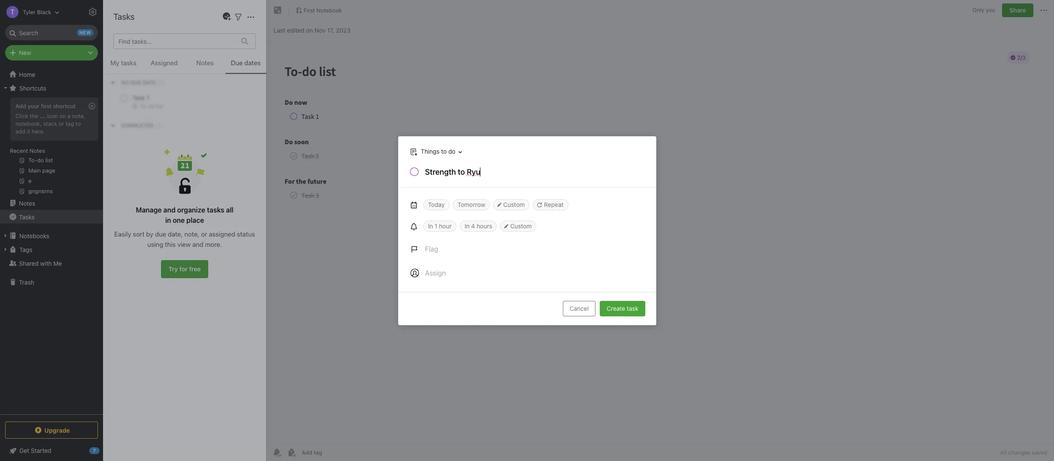 Task type: vqa. For each thing, say whether or not it's contained in the screenshot.
Nov 14 THE FIRST NOTEBOOK
no



Task type: describe. For each thing, give the bounding box(es) containing it.
only you
[[972, 7, 995, 13]]

1 do from the left
[[114, 58, 122, 65]]

new button
[[5, 45, 98, 61]]

try for free
[[169, 265, 201, 273]]

tomorrow
[[457, 201, 485, 208]]

Search text field
[[11, 25, 92, 40]]

2 things to do button from the left
[[408, 145, 465, 158]]

try
[[169, 265, 178, 273]]

create
[[606, 305, 625, 312]]

sort
[[133, 230, 144, 238]]

add
[[15, 103, 26, 109]]

1 vertical spatial minutes
[[120, 127, 140, 134]]

to-do list do now do soon for the future
[[114, 49, 199, 65]]

tasks inside manage and organize tasks all in one place
[[207, 206, 224, 214]]

recent
[[10, 147, 28, 154]]

note list element
[[103, 0, 267, 461]]

shortcuts
[[19, 84, 46, 92]]

upgrade button
[[5, 422, 98, 439]]

2 do from the left
[[137, 58, 144, 65]]

on inside note window element
[[306, 26, 313, 34]]

the inside the to-do list do now do soon for the future
[[172, 58, 181, 65]]

17,
[[327, 26, 334, 34]]

or for tag
[[59, 120, 64, 127]]

1
[[434, 222, 437, 229]]

shared with me link
[[0, 256, 103, 270]]

shared with me
[[19, 260, 62, 267]]

add your first shortcut
[[15, 103, 76, 109]]

expand note image
[[273, 5, 283, 15]]

last
[[273, 26, 285, 34]]

main
[[114, 101, 128, 108]]

for
[[161, 58, 170, 65]]

manage
[[136, 206, 162, 214]]

first notebook button
[[293, 4, 345, 16]]

notebooks
[[19, 232, 49, 239]]

on inside icon on a note, notebook, stack or tag to add it here.
[[59, 112, 66, 119]]

a few minutes ago
[[114, 69, 158, 75]]

easily sort by due date, note, or assigned status using this view and more.
[[114, 230, 255, 248]]

trash
[[19, 278, 34, 286]]

with
[[40, 260, 52, 267]]

this
[[165, 240, 176, 248]]

note window element
[[267, 0, 1054, 461]]

recent notes
[[10, 147, 45, 154]]

shortcuts button
[[0, 81, 103, 95]]

Go to note or move task field
[[406, 145, 465, 158]]

home link
[[0, 67, 103, 81]]

here.
[[32, 128, 45, 135]]

saved
[[1032, 449, 1047, 456]]

me
[[53, 260, 62, 267]]

0 vertical spatial tasks
[[113, 12, 135, 21]]

cancel button
[[563, 301, 595, 316]]

icon
[[47, 112, 58, 119]]

dates
[[244, 59, 261, 67]]

tags button
[[0, 243, 103, 256]]

shortcut
[[53, 103, 76, 109]]

stack
[[43, 120, 57, 127]]

my tasks
[[110, 59, 137, 67]]

4 notes
[[113, 27, 134, 34]]

note, inside icon on a note, notebook, stack or tag to add it here.
[[72, 112, 85, 119]]

a
[[114, 110, 118, 117]]

and inside manage and organize tasks all in one place
[[163, 206, 176, 214]]

due dates
[[231, 59, 261, 67]]

...
[[40, 112, 45, 119]]

notes inside group
[[30, 147, 45, 154]]

custom for in 4 hours
[[510, 222, 532, 229]]

future
[[182, 58, 199, 65]]

tasks inside button
[[19, 213, 35, 220]]

in
[[165, 216, 171, 224]]

using
[[147, 240, 163, 248]]

in 4 hours
[[464, 222, 492, 229]]

expand notebooks image
[[2, 232, 9, 239]]

custom for tomorrow
[[503, 201, 525, 208]]

in 1 hour
[[428, 222, 451, 229]]

free
[[189, 265, 201, 273]]

list
[[133, 49, 141, 56]]

note, inside easily sort by due date, note, or assigned status using this view and more.
[[184, 230, 199, 238]]

my tasks button
[[103, 58, 144, 74]]

one
[[173, 216, 185, 224]]

repeat button
[[533, 199, 568, 210]]

notes button
[[185, 58, 225, 74]]

all changes saved
[[1000, 449, 1047, 456]]

Enter task text field
[[424, 166, 646, 179]]

notes inside note list element
[[122, 9, 145, 18]]

all
[[1000, 449, 1007, 456]]

cancel
[[569, 305, 588, 312]]

in for in 4 hours
[[464, 222, 469, 229]]

nov inside note list element
[[114, 230, 124, 237]]

only
[[972, 7, 984, 13]]

you
[[986, 7, 995, 13]]

add
[[15, 128, 25, 135]]

nov inside note window element
[[315, 26, 326, 34]]

1 things to do button from the left
[[406, 145, 465, 158]]

trash link
[[0, 275, 103, 289]]

expand tags image
[[2, 246, 9, 253]]

click the ...
[[15, 112, 45, 119]]

status
[[237, 230, 255, 238]]

tomorrow button
[[453, 199, 490, 210]]

click
[[15, 112, 28, 119]]

create task
[[606, 305, 638, 312]]

hour
[[439, 222, 451, 229]]



Task type: locate. For each thing, give the bounding box(es) containing it.
ago down 'soon'
[[149, 69, 158, 75]]

or inside icon on a note, notebook, stack or tag to add it here.
[[59, 120, 64, 127]]

1 horizontal spatial 4
[[471, 222, 475, 229]]

all
[[226, 206, 233, 214]]

flag button
[[405, 239, 443, 259]]

date,
[[168, 230, 183, 238]]

the inside group
[[30, 112, 38, 119]]

tasks up notebooks
[[19, 213, 35, 220]]

the right for
[[172, 58, 181, 65]]

Find tasks… text field
[[115, 34, 236, 48]]

2 in from the left
[[464, 222, 469, 229]]

nov left 14
[[114, 230, 124, 237]]

icon on a note, notebook, stack or tag to add it here.
[[15, 112, 85, 135]]

for
[[179, 265, 188, 273]]

notes inside button
[[196, 59, 214, 67]]

tree
[[0, 67, 103, 414]]

0 vertical spatial 4
[[113, 27, 117, 34]]

0 horizontal spatial tasks
[[121, 59, 137, 67]]

do down to-
[[114, 58, 122, 65]]

repeat
[[544, 201, 563, 208]]

1 horizontal spatial or
[[201, 230, 207, 238]]

0 vertical spatial and
[[163, 206, 176, 214]]

ago
[[149, 69, 158, 75], [141, 127, 150, 134]]

4 left hours
[[471, 222, 475, 229]]

assigned
[[209, 230, 235, 238]]

hours
[[476, 222, 492, 229]]

the
[[172, 58, 181, 65], [30, 112, 38, 119]]

page
[[129, 101, 144, 108]]

custom left repeat button
[[503, 201, 525, 208]]

1 vertical spatial tasks
[[207, 206, 224, 214]]

1 horizontal spatial note,
[[184, 230, 199, 238]]

tasks up the few
[[121, 59, 137, 67]]

settings image
[[88, 7, 98, 17]]

tasks button
[[0, 210, 103, 224]]

4 inside note list element
[[113, 27, 117, 34]]

do inside button
[[448, 148, 455, 155]]

and right view
[[192, 240, 203, 248]]

0 vertical spatial custom button
[[493, 199, 529, 210]]

now
[[124, 58, 135, 65]]

1 vertical spatial note,
[[184, 230, 199, 238]]

4 left notes
[[113, 27, 117, 34]]

0 horizontal spatial to
[[76, 120, 81, 127]]

try for free button
[[161, 260, 208, 278]]

notes up notes
[[122, 9, 145, 18]]

due
[[231, 59, 243, 67]]

in left hours
[[464, 222, 469, 229]]

1 vertical spatial to
[[441, 148, 446, 155]]

0 vertical spatial custom
[[503, 201, 525, 208]]

and up in
[[163, 206, 176, 214]]

None search field
[[11, 25, 92, 40]]

0 vertical spatial do
[[124, 49, 131, 56]]

your
[[28, 103, 39, 109]]

view
[[177, 240, 191, 248]]

to right tag
[[76, 120, 81, 127]]

new
[[19, 49, 31, 56]]

or up more. on the bottom left of the page
[[201, 230, 207, 238]]

nov
[[315, 26, 326, 34], [114, 230, 124, 237]]

manage and organize tasks all in one place
[[136, 206, 233, 224]]

1 in from the left
[[428, 222, 433, 229]]

1 vertical spatial or
[[201, 230, 207, 238]]

0 vertical spatial to
[[76, 120, 81, 127]]

0 vertical spatial or
[[59, 120, 64, 127]]

add tag image
[[286, 447, 297, 458]]

the left ... on the top left of the page
[[30, 112, 38, 119]]

a little bit here
[[114, 110, 155, 117]]

group
[[0, 95, 103, 200]]

and inside easily sort by due date, note, or assigned status using this view and more.
[[192, 240, 203, 248]]

nov left 17,
[[315, 26, 326, 34]]

1 vertical spatial tasks
[[19, 213, 35, 220]]

1 vertical spatial the
[[30, 112, 38, 119]]

here
[[142, 110, 155, 117]]

tasks left all
[[207, 206, 224, 214]]

share button
[[1002, 3, 1033, 17]]

new task image
[[222, 12, 232, 22]]

organize
[[177, 206, 205, 214]]

0 vertical spatial ago
[[149, 69, 158, 75]]

0 horizontal spatial or
[[59, 120, 64, 127]]

tasks up 4 notes
[[113, 12, 135, 21]]

in 1 hour button
[[423, 220, 456, 232]]

1 vertical spatial on
[[59, 112, 66, 119]]

0 vertical spatial the
[[172, 58, 181, 65]]

0 vertical spatial nov
[[315, 26, 326, 34]]

notebook,
[[15, 120, 42, 127]]

11
[[114, 127, 119, 134]]

notebooks link
[[0, 229, 103, 243]]

1 horizontal spatial tasks
[[207, 206, 224, 214]]

0 horizontal spatial and
[[163, 206, 176, 214]]

14
[[125, 230, 131, 237]]

custom button left repeat button
[[493, 199, 529, 210]]

notes link
[[0, 196, 103, 210]]

do down list at the top left of page
[[137, 58, 144, 65]]

1 horizontal spatial do
[[448, 148, 455, 155]]

1 vertical spatial and
[[192, 240, 203, 248]]

in left 1
[[428, 222, 433, 229]]

1 vertical spatial custom
[[510, 222, 532, 229]]

1 vertical spatial nov
[[114, 230, 124, 237]]

0 vertical spatial note,
[[72, 112, 85, 119]]

gngnsrns
[[114, 204, 141, 211]]

notes left "due"
[[196, 59, 214, 67]]

1 horizontal spatial on
[[306, 26, 313, 34]]

custom right hours
[[510, 222, 532, 229]]

0 horizontal spatial tasks
[[19, 213, 35, 220]]

assign
[[425, 269, 446, 277]]

0 vertical spatial a
[[114, 69, 117, 75]]

0 horizontal spatial nov
[[114, 230, 124, 237]]

nov 14
[[114, 230, 131, 237]]

2023
[[336, 26, 350, 34]]

1 vertical spatial a
[[67, 112, 71, 119]]

a inside icon on a note, notebook, stack or tag to add it here.
[[67, 112, 71, 119]]

0 horizontal spatial a
[[67, 112, 71, 119]]

minutes right 11
[[120, 127, 140, 134]]

note, up view
[[184, 230, 199, 238]]

tree containing home
[[0, 67, 103, 414]]

do right 'things'
[[448, 148, 455, 155]]

tasks inside button
[[121, 59, 137, 67]]

to inside icon on a note, notebook, stack or tag to add it here.
[[76, 120, 81, 127]]

first
[[304, 7, 315, 14]]

1 horizontal spatial do
[[137, 58, 144, 65]]

or inside easily sort by due date, note, or assigned status using this view and more.
[[201, 230, 207, 238]]

4 inside in 4 hours button
[[471, 222, 475, 229]]

place
[[186, 216, 204, 224]]

on
[[306, 26, 313, 34], [59, 112, 66, 119]]

minutes down now
[[129, 69, 148, 75]]

first notebook
[[304, 7, 342, 14]]

notes right recent on the top
[[30, 147, 45, 154]]

notes up tasks button
[[19, 199, 35, 207]]

1 vertical spatial custom button
[[500, 220, 536, 232]]

little
[[120, 110, 132, 117]]

due
[[155, 230, 166, 238]]

0 horizontal spatial on
[[59, 112, 66, 119]]

task
[[627, 305, 638, 312]]

a left the few
[[114, 69, 117, 75]]

by
[[146, 230, 153, 238]]

shared
[[19, 260, 39, 267]]

0 horizontal spatial the
[[30, 112, 38, 119]]

on down shortcut
[[59, 112, 66, 119]]

notes
[[119, 27, 134, 34]]

Note Editor text field
[[267, 41, 1054, 444]]

tag
[[66, 120, 74, 127]]

1 horizontal spatial a
[[114, 69, 117, 75]]

do up now
[[124, 49, 131, 56]]

a
[[114, 69, 117, 75], [67, 112, 71, 119]]

to right 'things'
[[441, 148, 446, 155]]

add a reminder image
[[272, 447, 282, 458]]

0 horizontal spatial do
[[124, 49, 131, 56]]

on right edited
[[306, 26, 313, 34]]

things
[[421, 148, 439, 155]]

a up tag
[[67, 112, 71, 119]]

it
[[27, 128, 30, 135]]

notes
[[122, 9, 145, 18], [196, 59, 214, 67], [30, 147, 45, 154], [19, 199, 35, 207]]

0 horizontal spatial in
[[428, 222, 433, 229]]

main page
[[114, 101, 144, 108]]

things to do button
[[406, 145, 465, 158], [408, 145, 465, 158]]

due dates button
[[225, 58, 266, 74]]

more.
[[205, 240, 222, 248]]

or left tag
[[59, 120, 64, 127]]

do
[[114, 58, 122, 65], [137, 58, 144, 65]]

in 4 hours button
[[460, 220, 497, 232]]

1 horizontal spatial and
[[192, 240, 203, 248]]

to
[[76, 120, 81, 127], [441, 148, 446, 155]]

last edited on nov 17, 2023
[[273, 26, 350, 34]]

home
[[19, 71, 35, 78]]

0 horizontal spatial 4
[[113, 27, 117, 34]]

assigned button
[[144, 58, 185, 74]]

0 horizontal spatial do
[[114, 58, 122, 65]]

11 minutes ago
[[114, 127, 150, 134]]

easily
[[114, 230, 131, 238]]

first
[[41, 103, 52, 109]]

1 horizontal spatial nov
[[315, 26, 326, 34]]

0 vertical spatial minutes
[[129, 69, 148, 75]]

do inside the to-do list do now do soon for the future
[[124, 49, 131, 56]]

share
[[1009, 6, 1026, 14]]

1 vertical spatial 4
[[471, 222, 475, 229]]

2/3
[[124, 79, 132, 85]]

tasks
[[113, 12, 135, 21], [19, 213, 35, 220]]

today
[[428, 201, 444, 208]]

flag
[[425, 245, 438, 253]]

do
[[124, 49, 131, 56], [448, 148, 455, 155]]

custom button for in 4 hours
[[500, 220, 536, 232]]

1 horizontal spatial tasks
[[113, 12, 135, 21]]

a inside note list element
[[114, 69, 117, 75]]

custom button for tomorrow
[[493, 199, 529, 210]]

to inside things to do button
[[441, 148, 446, 155]]

1 horizontal spatial in
[[464, 222, 469, 229]]

in for in 1 hour
[[428, 222, 433, 229]]

custom
[[503, 201, 525, 208], [510, 222, 532, 229]]

1 horizontal spatial to
[[441, 148, 446, 155]]

custom button right hours
[[500, 220, 536, 232]]

soon
[[146, 58, 160, 65]]

note, up tag
[[72, 112, 85, 119]]

or for assigned
[[201, 230, 207, 238]]

tags
[[19, 246, 32, 253]]

0 vertical spatial on
[[306, 26, 313, 34]]

0 vertical spatial tasks
[[121, 59, 137, 67]]

0 horizontal spatial note,
[[72, 112, 85, 119]]

group containing add your first shortcut
[[0, 95, 103, 200]]

1 horizontal spatial the
[[172, 58, 181, 65]]

1 vertical spatial do
[[448, 148, 455, 155]]

ago down here
[[141, 127, 150, 134]]

1 vertical spatial ago
[[141, 127, 150, 134]]



